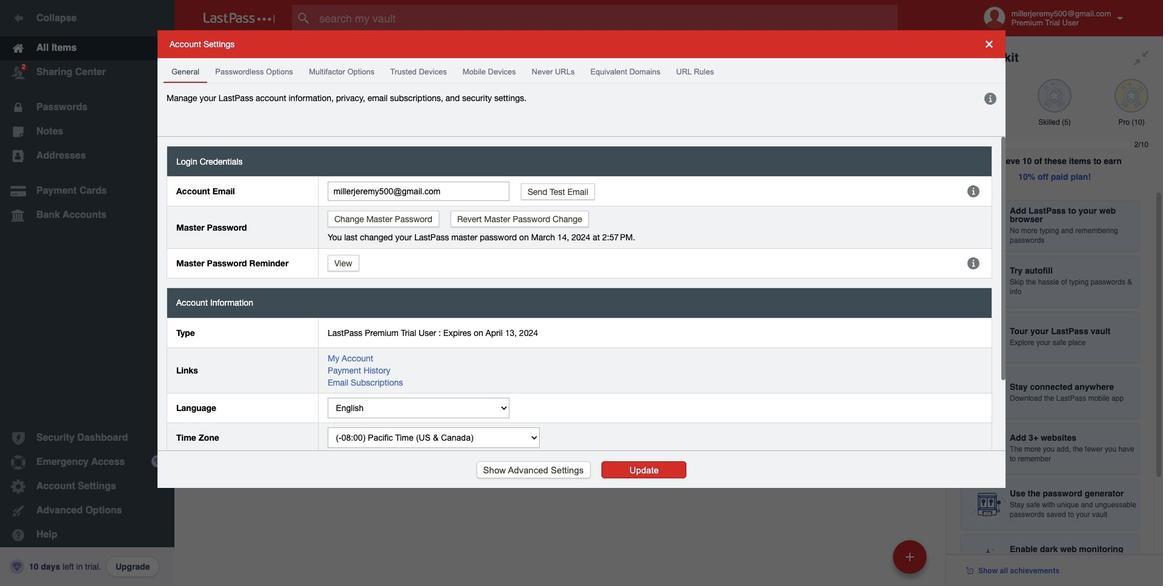 Task type: describe. For each thing, give the bounding box(es) containing it.
Search search field
[[292, 5, 922, 32]]

search my vault text field
[[292, 5, 922, 32]]

new item navigation
[[889, 537, 935, 587]]

vault options navigation
[[175, 36, 947, 73]]



Task type: locate. For each thing, give the bounding box(es) containing it.
new item image
[[906, 553, 915, 562]]

lastpass image
[[204, 13, 275, 24]]

main navigation navigation
[[0, 0, 175, 587]]



Task type: vqa. For each thing, say whether or not it's contained in the screenshot.
Vault options navigation
yes



